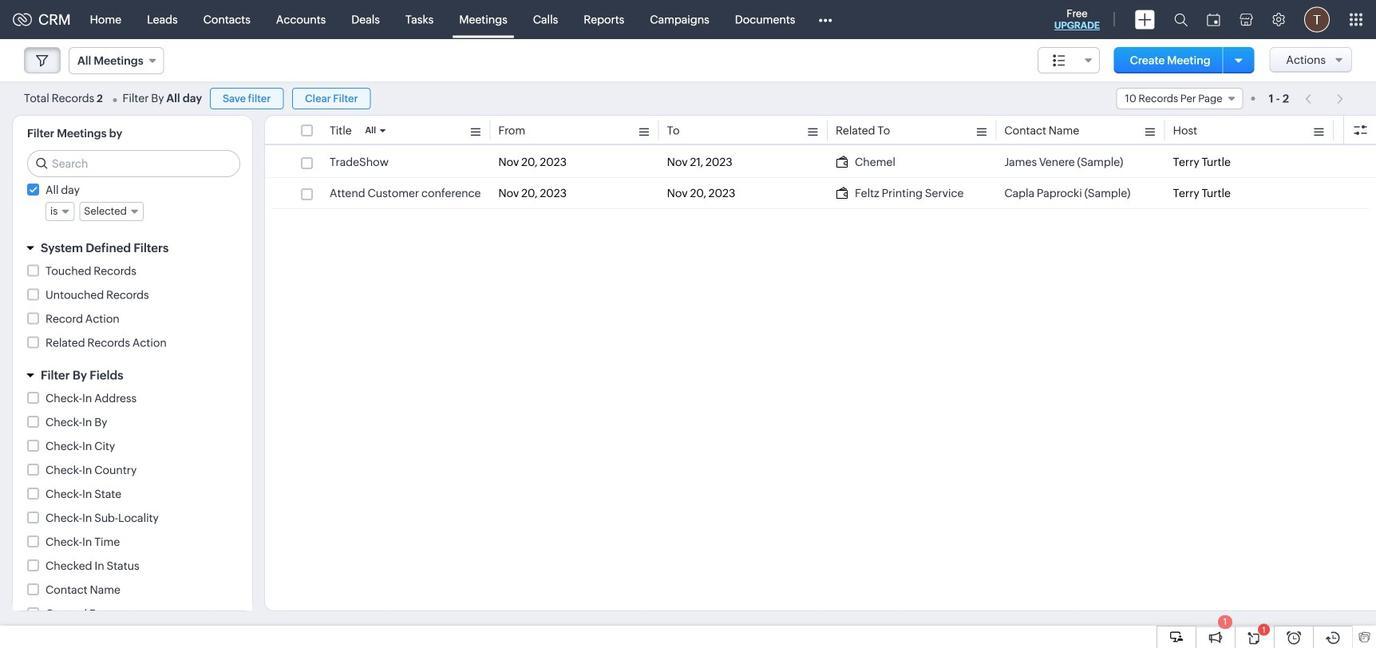 Task type: locate. For each thing, give the bounding box(es) containing it.
search image
[[1175, 13, 1188, 26]]

create menu element
[[1126, 0, 1165, 39]]

profile element
[[1295, 0, 1340, 39]]

search element
[[1165, 0, 1198, 39]]

size image
[[1053, 53, 1066, 68]]

none field size
[[1038, 47, 1100, 73]]

None field
[[69, 47, 164, 74], [1038, 47, 1100, 73], [1117, 88, 1244, 109], [46, 202, 75, 221], [79, 202, 144, 221], [69, 47, 164, 74], [1117, 88, 1244, 109], [46, 202, 75, 221], [79, 202, 144, 221]]

row group
[[265, 147, 1377, 209]]

navigation
[[1298, 87, 1353, 110]]



Task type: describe. For each thing, give the bounding box(es) containing it.
create menu image
[[1135, 10, 1155, 29]]

Other Modules field
[[808, 7, 843, 32]]

Search text field
[[28, 151, 240, 176]]

profile image
[[1305, 7, 1330, 32]]

calendar image
[[1207, 13, 1221, 26]]

logo image
[[13, 13, 32, 26]]



Task type: vqa. For each thing, say whether or not it's contained in the screenshot.
list
no



